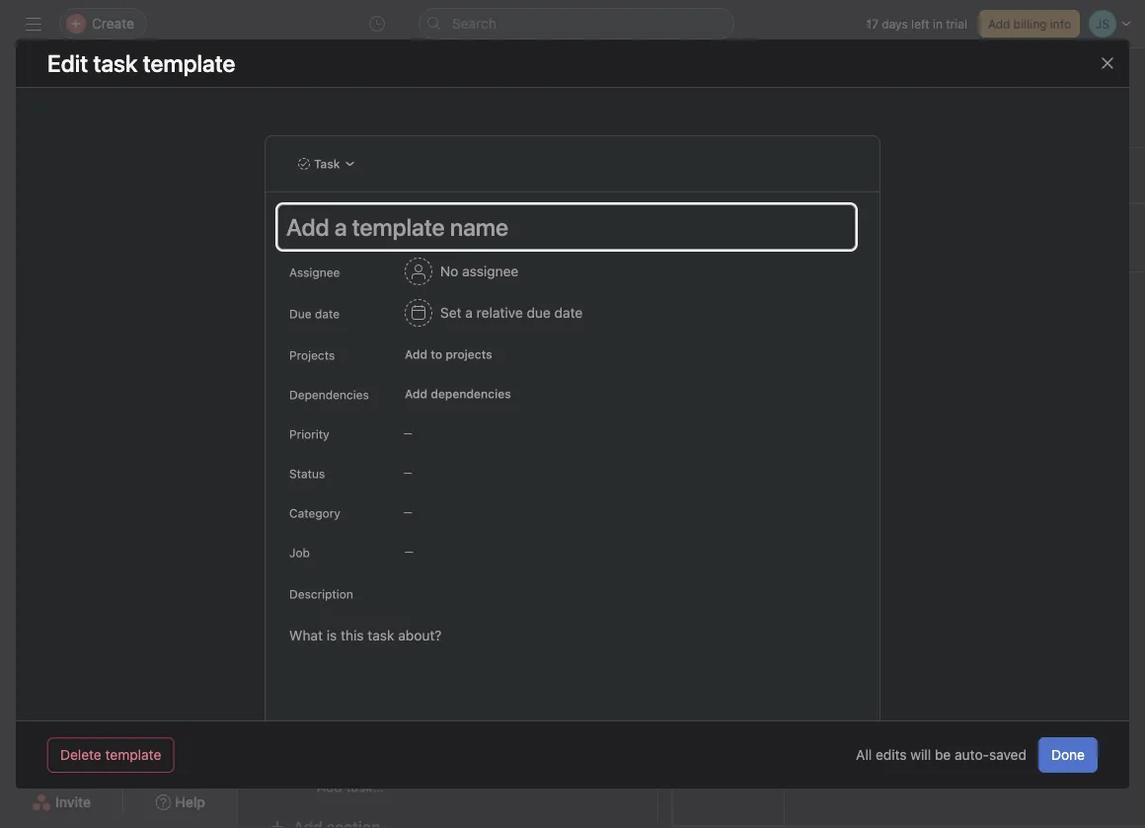Task type: describe. For each thing, give the bounding box(es) containing it.
Job text field
[[396, 534, 856, 570]]

rules for to do image
[[340, 355, 355, 370]]

completed checkbox for schedule kickoff meeting text field on the bottom of page
[[287, 429, 311, 453]]

task for task name
[[266, 215, 291, 229]]

timeline link
[[531, 121, 602, 143]]

insights element
[[0, 180, 237, 314]]

due date
[[289, 307, 340, 321]]

template inside 'button'
[[906, 621, 962, 637]]

add task… for 4th add task… button from the bottom of the page
[[317, 306, 384, 322]]

add inside the header to do tree grid
[[317, 504, 342, 520]]

overview link
[[266, 121, 343, 143]]

name
[[294, 215, 325, 229]]

add form button
[[809, 403, 1124, 452]]

left
[[912, 17, 930, 31]]

no assignee
[[440, 263, 519, 280]]

set a relative due date button
[[396, 295, 592, 331]]

will
[[911, 747, 932, 763]]

due
[[289, 307, 312, 321]]

delete template
[[60, 747, 161, 763]]

task for task
[[314, 157, 340, 171]]

team
[[24, 560, 59, 577]]

do
[[315, 353, 334, 372]]

completed checkbox for draft project brief "text field"
[[287, 394, 311, 417]]

projects button
[[0, 393, 77, 413]]

add task template button
[[809, 604, 1124, 654]]

add inside "button"
[[989, 17, 1011, 31]]

cell for draft project brief cell
[[658, 387, 776, 424]]

project
[[955, 472, 1000, 488]]

description
[[289, 588, 353, 601]]

3 add task… row from the top
[[238, 585, 1146, 622]]

untitled
[[293, 261, 352, 280]]

row containing task name
[[238, 203, 1146, 240]]

projects element
[[0, 385, 237, 551]]

hide sidebar image
[[26, 16, 41, 32]]

4 add task… button from the top
[[317, 777, 384, 799]]

priority
[[289, 428, 330, 441]]

to
[[431, 348, 443, 361]]

task templates
[[809, 577, 920, 596]]

schedule kickoff meeting cell
[[238, 423, 659, 459]]

timeline
[[547, 124, 602, 140]]

search list box
[[419, 8, 735, 40]]

no assignee button
[[396, 254, 528, 289]]

calendar
[[642, 124, 701, 140]]

doing button
[[293, 542, 336, 578]]

auto-
[[955, 747, 990, 763]]

to do
[[293, 353, 334, 372]]

be
[[935, 747, 951, 763]]

edit task template
[[47, 49, 236, 77]]

dependencies
[[431, 387, 511, 401]]

Share timeline with teammates text field
[[312, 467, 518, 486]]

date inside 'dropdown button'
[[555, 305, 583, 321]]

completed image for draft project brief "text field"
[[287, 394, 311, 417]]

cross-functional project plan button
[[809, 460, 1124, 521]]

1 add task… row from the top
[[238, 295, 1146, 333]]

template inside button
[[105, 747, 161, 763]]

home
[[51, 68, 89, 84]]

add to projects
[[405, 348, 493, 361]]

edit
[[47, 49, 88, 77]]

assignee
[[462, 263, 519, 280]]

share timeline with teammates cell
[[238, 458, 659, 495]]

days
[[882, 17, 908, 31]]

board link
[[453, 121, 508, 143]]

functional
[[888, 472, 952, 488]]

ca
[[1137, 215, 1146, 229]]

task… for 4th add task… button from the bottom of the page
[[346, 306, 384, 322]]

cross-
[[845, 472, 888, 488]]

a
[[466, 305, 473, 321]]

0 horizontal spatial done
[[293, 642, 332, 661]]

add billing info
[[989, 17, 1072, 31]]

home link
[[12, 60, 225, 92]]

job
[[289, 546, 310, 560]]

share button
[[948, 84, 1014, 112]]

in
[[933, 17, 943, 31]]

add task… button inside the header to do tree grid
[[317, 502, 384, 523]]

form
[[876, 419, 905, 436]]

saved
[[990, 747, 1027, 763]]

add billing info button
[[980, 10, 1080, 38]]

insights button
[[0, 188, 75, 207]]

close image
[[1100, 55, 1116, 71]]

all
[[856, 747, 872, 763]]

add to projects button
[[396, 341, 501, 368]]

assignee
[[289, 266, 340, 280]]

js
[[862, 91, 876, 105]]

17 days left in trial
[[867, 17, 968, 31]]

header to do tree grid
[[238, 387, 1146, 530]]

task template
[[93, 49, 236, 77]]

add task… for first add task… button from the bottom of the page
[[317, 779, 384, 796]]

add inside button
[[405, 387, 428, 401]]

section
[[356, 261, 410, 280]]

all edits will be auto-saved
[[856, 747, 1027, 763]]

status
[[289, 467, 325, 481]]

add form
[[846, 419, 905, 436]]

list link
[[366, 121, 406, 143]]

1 horizontal spatial done
[[1052, 747, 1085, 763]]

projects
[[446, 348, 493, 361]]

add task… for 2nd add task… button from the bottom
[[317, 596, 384, 612]]

relative
[[477, 305, 523, 321]]

task… for first add task… button from the bottom of the page
[[346, 779, 384, 796]]

billing
[[1014, 17, 1047, 31]]

global element
[[0, 48, 237, 167]]

untitled section
[[293, 261, 410, 280]]

starred
[[24, 323, 72, 340]]



Task type: locate. For each thing, give the bounding box(es) containing it.
0 vertical spatial customize
[[1055, 91, 1114, 105]]

insights
[[24, 189, 75, 205]]

1 vertical spatial —
[[404, 467, 413, 479]]

4 add task… row from the top
[[238, 768, 1146, 806]]

task inside 'button'
[[314, 157, 340, 171]]

1 vertical spatial task
[[266, 215, 291, 229]]

3 task… from the top
[[346, 596, 384, 612]]

to
[[293, 353, 311, 372]]

completed image for schedule kickoff meeting text field on the bottom of page
[[287, 429, 311, 453]]

0 horizontal spatial customize
[[809, 226, 904, 249]]

0 vertical spatial —
[[404, 428, 413, 439]]

delete
[[60, 747, 102, 763]]

0 horizontal spatial template
[[105, 747, 161, 763]]

done
[[293, 642, 332, 661], [1052, 747, 1085, 763]]

add dependencies
[[405, 387, 511, 401]]

—
[[404, 428, 413, 439], [404, 467, 413, 479], [404, 507, 413, 518]]

add task template
[[846, 621, 962, 637]]

Template Name text field
[[278, 204, 856, 250]]

invite button
[[19, 785, 104, 821]]

— down schedule kickoff meeting text field on the bottom of page
[[404, 467, 413, 479]]

starred button
[[0, 322, 72, 342]]

0 horizontal spatial date
[[315, 307, 340, 321]]

1 add task… button from the top
[[317, 304, 384, 325]]

overview
[[281, 124, 343, 140]]

— button
[[396, 420, 515, 447], [396, 459, 515, 487], [396, 499, 515, 526]]

1 horizontal spatial done button
[[1039, 738, 1098, 773]]

completed checkbox up priority
[[287, 394, 311, 417]]

Completed checkbox
[[287, 465, 311, 488]]

1 horizontal spatial projects
[[289, 349, 335, 362]]

projects
[[289, 349, 335, 362], [24, 395, 77, 411]]

Completed checkbox
[[287, 394, 311, 417], [287, 429, 311, 453]]

dependencies
[[289, 388, 369, 402]]

projects left the rules for to do image
[[289, 349, 335, 362]]

task button
[[289, 150, 365, 178]]

add task…
[[317, 306, 384, 322], [317, 504, 384, 520], [317, 596, 384, 612], [317, 779, 384, 796]]

1 — from the top
[[404, 428, 413, 439]]

1 cell from the top
[[658, 387, 776, 424]]

add task… button
[[317, 304, 384, 325], [317, 502, 384, 523], [317, 593, 384, 615], [317, 777, 384, 799]]

1 vertical spatial — button
[[396, 459, 515, 487]]

customize button
[[1030, 84, 1123, 112]]

projects down 'starred'
[[24, 395, 77, 411]]

search button
[[419, 8, 735, 40]]

— for status
[[404, 467, 413, 479]]

js button
[[857, 86, 881, 110]]

2 completed image from the top
[[287, 429, 311, 453]]

1 vertical spatial template
[[105, 747, 161, 763]]

trial
[[947, 17, 968, 31]]

cross-functional project plan
[[845, 472, 1000, 510]]

2 cell from the top
[[658, 423, 776, 459]]

3 add task… from the top
[[317, 596, 384, 612]]

team button
[[0, 559, 59, 579]]

plan
[[845, 493, 872, 510]]

1 vertical spatial completed image
[[287, 429, 311, 453]]

0 horizontal spatial task
[[266, 215, 291, 229]]

Schedule kickoff meeting text field
[[312, 431, 484, 451]]

1 vertical spatial done
[[1052, 747, 1085, 763]]

task… for add task… button within the the header to do tree grid
[[346, 504, 384, 520]]

3 add task… button from the top
[[317, 593, 384, 615]]

task down overview at top left
[[314, 157, 340, 171]]

add task… row
[[238, 295, 1146, 333], [238, 494, 1146, 530], [238, 585, 1146, 622], [238, 768, 1146, 806]]

invite
[[55, 795, 91, 811]]

template right 'delete'
[[105, 747, 161, 763]]

add to starred image
[[626, 76, 642, 92]]

edits
[[876, 747, 907, 763]]

to do button
[[293, 345, 334, 380]]

17
[[867, 17, 879, 31]]

task… for 2nd add task… button from the bottom
[[346, 596, 384, 612]]

4 add task… from the top
[[317, 779, 384, 796]]

0 vertical spatial — button
[[396, 420, 515, 447]]

2 vertical spatial —
[[404, 507, 413, 518]]

category
[[289, 507, 341, 520]]

completed image inside draft project brief cell
[[287, 394, 311, 417]]

done button right saved
[[1039, 738, 1098, 773]]

3 — button from the top
[[396, 499, 515, 526]]

add dependencies button
[[396, 380, 520, 408]]

— down share timeline with teammates text field
[[404, 507, 413, 518]]

task…
[[346, 306, 384, 322], [346, 504, 384, 520], [346, 596, 384, 612], [346, 779, 384, 796]]

2 completed checkbox from the top
[[287, 429, 311, 453]]

task
[[314, 157, 340, 171], [266, 215, 291, 229]]

1 vertical spatial completed checkbox
[[287, 429, 311, 453]]

— button down add dependencies button on the left top
[[396, 420, 515, 447]]

1 vertical spatial done button
[[1039, 738, 1098, 773]]

0 horizontal spatial projects
[[24, 395, 77, 411]]

template
[[906, 621, 962, 637], [105, 747, 161, 763]]

Draft project brief text field
[[312, 396, 436, 415]]

— for priority
[[404, 428, 413, 439]]

completed image up status
[[287, 429, 311, 453]]

add inside 'button'
[[846, 621, 872, 637]]

due
[[527, 305, 551, 321]]

0 vertical spatial template
[[906, 621, 962, 637]]

4 task… from the top
[[346, 779, 384, 796]]

1 task… from the top
[[346, 306, 384, 322]]

completed image
[[287, 394, 311, 417], [287, 429, 311, 453]]

1 add task… from the top
[[317, 306, 384, 322]]

1 — button from the top
[[396, 420, 515, 447]]

add
[[989, 17, 1011, 31], [317, 306, 342, 322], [405, 348, 428, 361], [405, 387, 428, 401], [846, 419, 872, 436], [317, 504, 342, 520], [317, 596, 342, 612], [846, 621, 872, 637], [317, 779, 342, 796]]

2 task… from the top
[[346, 504, 384, 520]]

cell
[[658, 387, 776, 424], [658, 423, 776, 459]]

0 vertical spatial done
[[293, 642, 332, 661]]

0 vertical spatial completed image
[[287, 394, 311, 417]]

delete template button
[[47, 738, 174, 773]]

1 horizontal spatial template
[[906, 621, 962, 637]]

task left 'name'
[[266, 215, 291, 229]]

row
[[238, 203, 1146, 240], [262, 239, 1146, 241], [238, 387, 1146, 424], [238, 423, 1146, 459], [238, 458, 1146, 495], [238, 677, 1146, 714]]

add task… for add task… button within the the header to do tree grid
[[317, 504, 384, 520]]

0 vertical spatial projects
[[289, 349, 335, 362]]

calendar link
[[626, 121, 701, 143]]

completed image
[[287, 465, 311, 488]]

— button down share timeline with teammates cell
[[396, 499, 515, 526]]

done right saved
[[1052, 747, 1085, 763]]

date
[[555, 305, 583, 321], [315, 307, 340, 321]]

1 horizontal spatial date
[[555, 305, 583, 321]]

set
[[440, 305, 462, 321]]

task inside "row"
[[266, 215, 291, 229]]

doing
[[293, 551, 336, 569]]

list image
[[274, 72, 297, 96]]

task name
[[266, 215, 325, 229]]

1 horizontal spatial customize
[[1055, 91, 1114, 105]]

— button for category
[[396, 499, 515, 526]]

1 vertical spatial customize
[[809, 226, 904, 249]]

done button
[[293, 634, 332, 670], [1039, 738, 1098, 773]]

task
[[876, 621, 902, 637]]

0 horizontal spatial done button
[[293, 634, 332, 670]]

cell for schedule kickoff meeting cell
[[658, 423, 776, 459]]

completed checkbox up status
[[287, 429, 311, 453]]

1 vertical spatial projects
[[24, 395, 77, 411]]

0 vertical spatial completed checkbox
[[287, 394, 311, 417]]

search
[[452, 15, 497, 32]]

1 completed image from the top
[[287, 394, 311, 417]]

done down description
[[293, 642, 332, 661]]

1 horizontal spatial task
[[314, 157, 340, 171]]

list
[[382, 124, 406, 140]]

teams element
[[0, 551, 237, 622]]

2 vertical spatial — button
[[396, 499, 515, 526]]

2 — button from the top
[[396, 459, 515, 487]]

info
[[1051, 17, 1072, 31]]

completed image up priority
[[287, 394, 311, 417]]

draft project brief cell
[[238, 387, 659, 424]]

completed image inside schedule kickoff meeting cell
[[287, 429, 311, 453]]

2 add task… from the top
[[317, 504, 384, 520]]

done button down description
[[293, 634, 332, 670]]

2 add task… row from the top
[[238, 494, 1146, 530]]

projects inside dropdown button
[[24, 395, 77, 411]]

2 add task… button from the top
[[317, 502, 384, 523]]

share
[[973, 91, 1005, 105]]

task… inside the header to do tree grid
[[346, 504, 384, 520]]

— button for priority
[[396, 420, 515, 447]]

2 — from the top
[[404, 467, 413, 479]]

1 completed checkbox from the top
[[287, 394, 311, 417]]

customize inside customize dropdown button
[[1055, 91, 1114, 105]]

add task… inside the header to do tree grid
[[317, 504, 384, 520]]

customize
[[1055, 91, 1114, 105], [809, 226, 904, 249]]

0 vertical spatial task
[[314, 157, 340, 171]]

— button down schedule kickoff meeting text field on the bottom of page
[[396, 459, 515, 487]]

set a relative due date
[[440, 305, 583, 321]]

starred element
[[0, 314, 237, 385]]

board
[[469, 124, 508, 140]]

0 vertical spatial done button
[[293, 634, 332, 670]]

— for category
[[404, 507, 413, 518]]

3 — from the top
[[404, 507, 413, 518]]

None text field
[[321, 66, 589, 102]]

completed checkbox inside schedule kickoff meeting cell
[[287, 429, 311, 453]]

— button for status
[[396, 459, 515, 487]]

no
[[440, 263, 459, 280]]

— up share timeline with teammates text field
[[404, 428, 413, 439]]

template right task
[[906, 621, 962, 637]]

completed checkbox inside draft project brief cell
[[287, 394, 311, 417]]



Task type: vqa. For each thing, say whether or not it's contained in the screenshot.
Day
no



